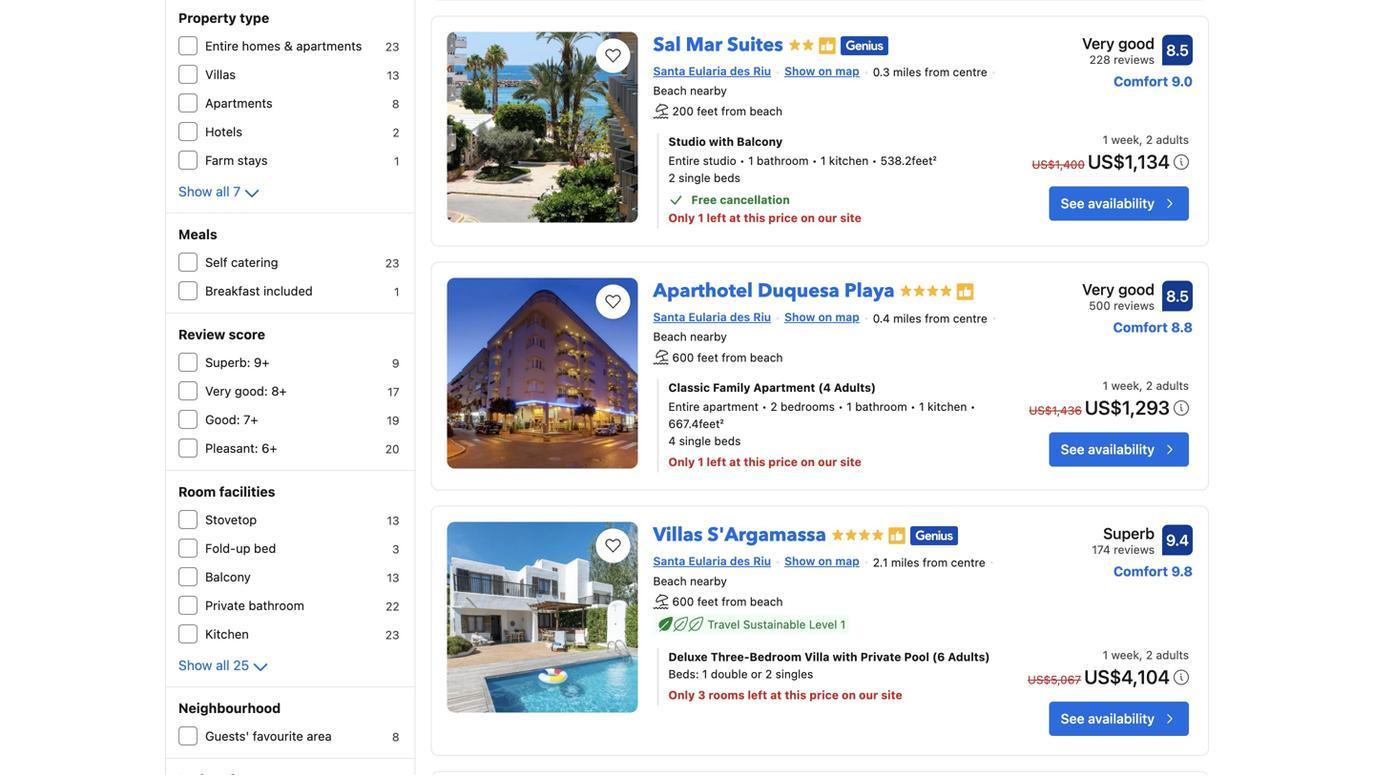 Task type: vqa. For each thing, say whether or not it's contained in the screenshot.
The Media
no



Task type: locate. For each thing, give the bounding box(es) containing it.
2 all from the top
[[216, 658, 230, 674]]

left inside deluxe three-bedroom villa with private pool (6 adults) beds: 1 double or 2 singles only 3 rooms left at this price on our site
[[748, 689, 767, 702]]

from
[[925, 65, 950, 79], [721, 104, 746, 118], [925, 312, 950, 325], [722, 351, 747, 364], [923, 556, 948, 570], [722, 595, 747, 609]]

riu
[[753, 64, 771, 78], [753, 311, 771, 324], [753, 555, 771, 568]]

8.5 for aparthotel duquesa playa
[[1166, 287, 1189, 305]]

studio with balcony
[[669, 135, 783, 148]]

riu for s'argamassa
[[753, 555, 771, 568]]

600 feet from beach for villas
[[672, 595, 783, 609]]

1 beach from the top
[[653, 84, 687, 97]]

1 vertical spatial price
[[769, 456, 798, 469]]

feet for mar
[[697, 104, 718, 118]]

santa eularia des riu
[[653, 64, 771, 78], [653, 311, 771, 324], [653, 555, 771, 568]]

0 vertical spatial see
[[1061, 196, 1085, 211]]

3 availability from the top
[[1088, 711, 1155, 727]]

from right the '2.1'
[[923, 556, 948, 570]]

3 see availability link from the top
[[1049, 702, 1189, 737]]

0 horizontal spatial 3
[[392, 543, 399, 556]]

3 13 from the top
[[387, 572, 399, 585]]

map left 0.3 on the top right
[[835, 64, 860, 78]]

des down suites
[[730, 64, 750, 78]]

3 week from the top
[[1111, 649, 1139, 662]]

2 23 from the top
[[385, 257, 399, 270]]

show down 's'argamassa'
[[785, 555, 815, 568]]

0 vertical spatial left
[[707, 211, 726, 225]]

600 feet from beach up travel
[[672, 595, 783, 609]]

santa down 'aparthotel'
[[653, 311, 686, 324]]

1 vertical spatial 600 feet from beach
[[672, 595, 783, 609]]

8.5 up 9.0
[[1166, 41, 1189, 59]]

2 vertical spatial feet
[[697, 595, 718, 609]]

1 santa from the top
[[653, 64, 686, 78]]

2 vertical spatial at
[[770, 689, 782, 702]]

level
[[809, 618, 837, 632]]

beach for villas
[[653, 575, 687, 588]]

see availability for playa
[[1061, 442, 1155, 458]]

from right "0.4"
[[925, 312, 950, 325]]

2 very good element from the top
[[1082, 278, 1155, 301]]

aparthotel duquesa playa image
[[447, 278, 638, 469]]

bedroom
[[750, 651, 802, 664]]

see availability link
[[1049, 187, 1189, 221], [1049, 433, 1189, 467], [1049, 702, 1189, 737]]

1 vertical spatial availability
[[1088, 442, 1155, 458]]

see availability down "us$4,104"
[[1061, 711, 1155, 727]]

santa down the sal
[[653, 64, 686, 78]]

week for playa
[[1111, 379, 1139, 393]]

villas for villas
[[205, 67, 236, 82]]

2.1
[[873, 556, 888, 570]]

3 beach from the top
[[653, 575, 687, 588]]

3 des from the top
[[730, 555, 750, 568]]

nearby for duquesa
[[690, 330, 727, 344]]

only down free
[[669, 211, 695, 225]]

homes
[[242, 39, 281, 53]]

favourite
[[253, 730, 303, 744]]

very good element for playa
[[1082, 278, 1155, 301]]

1 600 feet from beach from the top
[[672, 351, 783, 364]]

1 vertical spatial kitchen
[[928, 400, 967, 414]]

on down the entire studio • 1 bathroom • 1 kitchen • 538.2feet² 2 single beds
[[801, 211, 815, 225]]

0 vertical spatial des
[[730, 64, 750, 78]]

2 vertical spatial map
[[835, 555, 860, 568]]

riu down aparthotel duquesa playa
[[753, 311, 771, 324]]

eularia for mar
[[689, 64, 727, 78]]

0 horizontal spatial private
[[205, 599, 245, 613]]

guests' favourite area
[[205, 730, 332, 744]]

riu for mar
[[753, 64, 771, 78]]

show down the duquesa
[[785, 311, 815, 324]]

1 des from the top
[[730, 64, 750, 78]]

riu down suites
[[753, 64, 771, 78]]

3
[[392, 543, 399, 556], [698, 689, 706, 702]]

2 week from the top
[[1111, 379, 1139, 393]]

1 vertical spatial villas
[[653, 523, 703, 549]]

, for suites
[[1139, 133, 1143, 146]]

hotels
[[205, 125, 242, 139]]

mar
[[686, 32, 722, 58]]

1 vertical spatial show on map
[[785, 311, 860, 324]]

1 horizontal spatial bathroom
[[757, 154, 809, 167]]

adults up "us$1,293" at the bottom right of the page
[[1156, 379, 1189, 393]]

apartments
[[205, 96, 273, 110]]

see availability link for playa
[[1049, 433, 1189, 467]]

0 vertical spatial beach
[[653, 84, 687, 97]]

beach up 200 on the top
[[653, 84, 687, 97]]

2 vertical spatial see availability link
[[1049, 702, 1189, 737]]

1 13 from the top
[[387, 69, 399, 82]]

centre inside 2.1 miles from centre beach nearby
[[951, 556, 986, 570]]

nearby inside 0.4 miles from centre beach nearby
[[690, 330, 727, 344]]

1 vertical spatial beach
[[653, 330, 687, 344]]

2
[[393, 126, 399, 139], [1146, 133, 1153, 146], [669, 171, 675, 185], [1146, 379, 1153, 393], [770, 400, 777, 414], [1146, 649, 1153, 662], [765, 668, 772, 681]]

3 up 22
[[392, 543, 399, 556]]

centre inside 0.4 miles from centre beach nearby
[[953, 312, 988, 325]]

2 availability from the top
[[1088, 442, 1155, 458]]

0 vertical spatial miles
[[893, 65, 921, 79]]

beds down studio
[[714, 171, 740, 185]]

2 1 week , 2 adults from the top
[[1103, 379, 1189, 393]]

1 vertical spatial all
[[216, 658, 230, 674]]

1 horizontal spatial 3
[[698, 689, 706, 702]]

1 8 from the top
[[392, 97, 399, 111]]

des for s'argamassa
[[730, 555, 750, 568]]

nearby down 'aparthotel'
[[690, 330, 727, 344]]

2 single from the top
[[679, 435, 711, 448]]

only 1 left at this price on our site
[[669, 211, 862, 225]]

entire for entire homes & apartments
[[205, 39, 239, 53]]

villas inside 'link'
[[653, 523, 703, 549]]

miles inside 0.3 miles from centre beach nearby
[[893, 65, 921, 79]]

this inside deluxe three-bedroom villa with private pool (6 adults) beds: 1 double or 2 singles only 3 rooms left at this price on our site
[[785, 689, 807, 702]]

map left "0.4"
[[835, 311, 860, 324]]

2 santa from the top
[[653, 311, 686, 324]]

0 vertical spatial santa
[[653, 64, 686, 78]]

174
[[1092, 544, 1111, 557]]

site
[[840, 211, 862, 225], [840, 456, 862, 469], [881, 689, 903, 702]]

comfort
[[1114, 73, 1168, 89], [1113, 320, 1168, 335], [1114, 564, 1168, 580]]

classic family apartment (4 adults) entire apartment • 2 bedrooms • 1 bathroom • 1 kitchen • 667.4feet² 4 single beds only 1 left at this price on our site
[[669, 381, 976, 469]]

miles right "0.4"
[[893, 312, 922, 325]]

see availability link down "us$1,293" at the bottom right of the page
[[1049, 433, 1189, 467]]

reviews down superb
[[1114, 544, 1155, 557]]

on
[[818, 64, 832, 78], [801, 211, 815, 225], [818, 311, 832, 324], [801, 456, 815, 469], [818, 555, 832, 568], [842, 689, 856, 702]]

2 vertical spatial nearby
[[690, 575, 727, 588]]

0 vertical spatial single
[[679, 171, 711, 185]]

2 vertical spatial left
[[748, 689, 767, 702]]

0 vertical spatial beach
[[750, 104, 783, 118]]

1 , from the top
[[1139, 133, 1143, 146]]

7
[[233, 184, 241, 199]]

very inside very good 500 reviews
[[1082, 281, 1115, 299]]

1 vertical spatial our
[[818, 456, 837, 469]]

price inside deluxe three-bedroom villa with private pool (6 adults) beds: 1 double or 2 singles only 3 rooms left at this price on our site
[[809, 689, 839, 702]]

duquesa
[[758, 278, 840, 304]]

2 santa eularia des riu from the top
[[653, 311, 771, 324]]

score
[[229, 327, 265, 343]]

600 feet from beach up the "family"
[[672, 351, 783, 364]]

map for suites
[[835, 64, 860, 78]]

guests'
[[205, 730, 249, 744]]

week up us$1,134
[[1111, 133, 1139, 146]]

beach up deluxe
[[653, 575, 687, 588]]

show on map for playa
[[785, 311, 860, 324]]

reviews for aparthotel duquesa playa
[[1114, 299, 1155, 312]]

2 , from the top
[[1139, 379, 1143, 393]]

reviews for sal mar suites
[[1114, 53, 1155, 66]]

bathroom inside classic family apartment (4 adults) entire apartment • 2 bedrooms • 1 bathroom • 1 kitchen • 667.4feet² 4 single beds only 1 left at this price on our site
[[855, 400, 907, 414]]

1 vertical spatial beds
[[714, 435, 741, 448]]

2 adults from the top
[[1156, 379, 1189, 393]]

2 inside deluxe three-bedroom villa with private pool (6 adults) beds: 1 double or 2 singles only 3 rooms left at this price on our site
[[765, 668, 772, 681]]

this property is part of our preferred partner programme. it is committed to providing commendable service and good value. it will pay us a higher commission if you make a booking. image
[[818, 36, 837, 55], [818, 36, 837, 55], [887, 527, 907, 546]]

1 very good element from the top
[[1082, 32, 1155, 55]]

reviews up comfort 8.8
[[1114, 299, 1155, 312]]

good inside very good 500 reviews
[[1118, 281, 1155, 299]]

1 horizontal spatial private
[[861, 651, 901, 664]]

3 23 from the top
[[385, 629, 399, 642]]

2 600 from the top
[[672, 595, 694, 609]]

0 vertical spatial eularia
[[689, 64, 727, 78]]

2 vertical spatial centre
[[951, 556, 986, 570]]

1 good from the top
[[1118, 34, 1155, 52]]

on inside deluxe three-bedroom villa with private pool (6 adults) beds: 1 double or 2 singles only 3 rooms left at this price on our site
[[842, 689, 856, 702]]

studio
[[669, 135, 706, 148]]

miles inside 2.1 miles from centre beach nearby
[[891, 556, 920, 570]]

2 vertical spatial santa eularia des riu
[[653, 555, 771, 568]]

1 vertical spatial site
[[840, 456, 862, 469]]

bathroom
[[757, 154, 809, 167], [855, 400, 907, 414], [249, 599, 304, 613]]

comfort 9.8
[[1114, 564, 1193, 580]]

2 13 from the top
[[387, 514, 399, 528]]

8 for guests' favourite area
[[392, 731, 399, 744]]

1 vertical spatial week
[[1111, 379, 1139, 393]]

1 vertical spatial beach
[[750, 351, 783, 364]]

0 horizontal spatial villas
[[205, 67, 236, 82]]

nearby inside 2.1 miles from centre beach nearby
[[690, 575, 727, 588]]

adults)
[[834, 381, 876, 395], [948, 651, 990, 664]]

2 8.5 from the top
[[1166, 287, 1189, 305]]

2 vertical spatial this
[[785, 689, 807, 702]]

0 vertical spatial centre
[[953, 65, 987, 79]]

included
[[263, 284, 313, 298]]

2 vertical spatial see availability
[[1061, 711, 1155, 727]]

centre for suites
[[953, 65, 987, 79]]

all for 7
[[216, 184, 230, 199]]

0 vertical spatial scored 8.5 element
[[1162, 35, 1193, 65]]

beach up studio with balcony
[[750, 104, 783, 118]]

centre for playa
[[953, 312, 988, 325]]

2 good from the top
[[1118, 281, 1155, 299]]

2 vertical spatial eularia
[[689, 555, 727, 568]]

1 vertical spatial entire
[[669, 154, 700, 167]]

23 for meals
[[385, 257, 399, 270]]

3 only from the top
[[669, 689, 695, 702]]

1 600 from the top
[[672, 351, 694, 364]]

1 all from the top
[[216, 184, 230, 199]]

with up studio
[[709, 135, 734, 148]]

1 feet from the top
[[697, 104, 718, 118]]

0 vertical spatial very good element
[[1082, 32, 1155, 55]]

self catering
[[205, 255, 278, 270]]

1 week , 2 adults up "us$4,104"
[[1103, 649, 1189, 662]]

2 beach from the top
[[653, 330, 687, 344]]

this property is part of our preferred partner programme. it is committed to providing commendable service and good value. it will pay us a higher commission if you make a booking. image for aparthotel duquesa playa
[[956, 283, 975, 302]]

3 left rooms
[[698, 689, 706, 702]]

area
[[307, 730, 332, 744]]

price down cancellation in the right of the page
[[769, 211, 798, 225]]

1 vertical spatial santa
[[653, 311, 686, 324]]

very inside very good 228 reviews
[[1082, 34, 1115, 52]]

santa eularia des riu for s'argamassa
[[653, 555, 771, 568]]

show on map for suites
[[785, 64, 860, 78]]

beach up classic
[[653, 330, 687, 344]]

show down farm
[[178, 184, 212, 199]]

week up "us$1,293" at the bottom right of the page
[[1111, 379, 1139, 393]]

this property is part of our preferred partner programme. it is committed to providing commendable service and good value. it will pay us a higher commission if you make a booking. image for villas s'argamassa
[[887, 527, 907, 546]]

, up us$1,134
[[1139, 133, 1143, 146]]

beach inside 0.4 miles from centre beach nearby
[[653, 330, 687, 344]]

type
[[240, 10, 269, 26]]

0 vertical spatial santa eularia des riu
[[653, 64, 771, 78]]

2 vertical spatial miles
[[891, 556, 920, 570]]

site inside deluxe three-bedroom villa with private pool (6 adults) beds: 1 double or 2 singles only 3 rooms left at this price on our site
[[881, 689, 903, 702]]

good inside very good 228 reviews
[[1118, 34, 1155, 52]]

cancellation
[[720, 193, 790, 207]]

1 vertical spatial 13
[[387, 514, 399, 528]]

very good element up comfort 9.0 at the top of page
[[1082, 32, 1155, 55]]

superb element
[[1092, 523, 1155, 545]]

2 vertical spatial adults
[[1156, 649, 1189, 662]]

beach inside 0.3 miles from centre beach nearby
[[653, 84, 687, 97]]

2 map from the top
[[835, 311, 860, 324]]

superb: 9+
[[205, 355, 269, 370]]

3 riu from the top
[[753, 555, 771, 568]]

, up "us$1,293" at the bottom right of the page
[[1139, 379, 1143, 393]]

villas s'argamassa image
[[447, 523, 638, 713]]

2 nearby from the top
[[690, 330, 727, 344]]

600 for aparthotel
[[672, 351, 694, 364]]

des for mar
[[730, 64, 750, 78]]

3 santa eularia des riu from the top
[[653, 555, 771, 568]]

show down kitchen
[[178, 658, 212, 674]]

1 vertical spatial 8
[[392, 731, 399, 744]]

double
[[711, 668, 748, 681]]

0 vertical spatial week
[[1111, 133, 1139, 146]]

1 horizontal spatial villas
[[653, 523, 703, 549]]

very for sal mar suites
[[1082, 34, 1115, 52]]

santa down villas s'argamassa at bottom
[[653, 555, 686, 568]]

site down classic family apartment (4 adults) link
[[840, 456, 862, 469]]

show on map left 0.3 on the top right
[[785, 64, 860, 78]]

1 vertical spatial bathroom
[[855, 400, 907, 414]]

us$1,400
[[1032, 158, 1085, 171]]

1 23 from the top
[[385, 40, 399, 53]]

very good element
[[1082, 32, 1155, 55], [1082, 278, 1155, 301]]

only inside deluxe three-bedroom villa with private pool (6 adults) beds: 1 double or 2 singles only 3 rooms left at this price on our site
[[669, 689, 695, 702]]

see down us$5,067
[[1061, 711, 1085, 727]]

villas left 's'argamassa'
[[653, 523, 703, 549]]

1 inside deluxe three-bedroom villa with private pool (6 adults) beds: 1 double or 2 singles only 3 rooms left at this price on our site
[[702, 668, 708, 681]]

show
[[785, 64, 815, 78], [178, 184, 212, 199], [785, 311, 815, 324], [785, 555, 815, 568], [178, 658, 212, 674]]

beds down apartment
[[714, 435, 741, 448]]

bathroom up cancellation in the right of the page
[[757, 154, 809, 167]]

entire inside the entire studio • 1 bathroom • 1 kitchen • 538.2feet² 2 single beds
[[669, 154, 700, 167]]

1 horizontal spatial kitchen
[[928, 400, 967, 414]]

genius discounts available at this property. image
[[841, 36, 888, 55], [841, 36, 888, 55], [910, 527, 958, 546], [910, 527, 958, 546]]

3 adults from the top
[[1156, 649, 1189, 662]]

2 beach from the top
[[750, 351, 783, 364]]

on down deluxe three-bedroom villa with private pool (6 adults) link
[[842, 689, 856, 702]]

1 vertical spatial see
[[1061, 442, 1085, 458]]

reviews inside superb 174 reviews
[[1114, 544, 1155, 557]]

3 eularia from the top
[[689, 555, 727, 568]]

2 reviews from the top
[[1114, 299, 1155, 312]]

2 riu from the top
[[753, 311, 771, 324]]

at inside classic family apartment (4 adults) entire apartment • 2 bedrooms • 1 bathroom • 1 kitchen • 667.4feet² 4 single beds only 1 left at this price on our site
[[729, 456, 741, 469]]

2 only from the top
[[669, 456, 695, 469]]

adults) right (4
[[834, 381, 876, 395]]

from inside 2.1 miles from centre beach nearby
[[923, 556, 948, 570]]

left inside classic family apartment (4 adults) entire apartment • 2 bedrooms • 1 bathroom • 1 kitchen • 667.4feet² 4 single beds only 1 left at this price on our site
[[707, 456, 726, 469]]

1 nearby from the top
[[690, 84, 727, 97]]

2 vertical spatial only
[[669, 689, 695, 702]]

availability
[[1088, 196, 1155, 211], [1088, 442, 1155, 458], [1088, 711, 1155, 727]]

free
[[691, 193, 717, 207]]

very up 500
[[1082, 281, 1115, 299]]

reviews inside very good 500 reviews
[[1114, 299, 1155, 312]]

1 vertical spatial 8.5
[[1166, 287, 1189, 305]]

our down "bedrooms"
[[818, 456, 837, 469]]

1 vertical spatial left
[[707, 456, 726, 469]]

1 vertical spatial only
[[669, 456, 695, 469]]

balcony down 200 feet from beach
[[737, 135, 783, 148]]

bedrooms
[[781, 400, 835, 414]]

1 vertical spatial reviews
[[1114, 299, 1155, 312]]

2 vertical spatial price
[[809, 689, 839, 702]]

des for duquesa
[[730, 311, 750, 324]]

entire down the "property type"
[[205, 39, 239, 53]]

2 see from the top
[[1061, 442, 1085, 458]]

on down "bedrooms"
[[801, 456, 815, 469]]

0 vertical spatial nearby
[[690, 84, 727, 97]]

600
[[672, 351, 694, 364], [672, 595, 694, 609]]

1 see from the top
[[1061, 196, 1085, 211]]

2 see availability from the top
[[1061, 442, 1155, 458]]

2 horizontal spatial bathroom
[[855, 400, 907, 414]]

at
[[729, 211, 741, 225], [729, 456, 741, 469], [770, 689, 782, 702]]

see for playa
[[1061, 442, 1085, 458]]

availability down us$1,134
[[1088, 196, 1155, 211]]

2 vertical spatial des
[[730, 555, 750, 568]]

1 see availability link from the top
[[1049, 187, 1189, 221]]

map
[[835, 64, 860, 78], [835, 311, 860, 324], [835, 555, 860, 568]]

des down aparthotel duquesa playa
[[730, 311, 750, 324]]

left down free
[[707, 211, 726, 225]]

3 feet from the top
[[697, 595, 718, 609]]

adults up "us$4,104"
[[1156, 649, 1189, 662]]

0 vertical spatial 3
[[392, 543, 399, 556]]

2 vertical spatial 23
[[385, 629, 399, 642]]

availability down "us$1,293" at the bottom right of the page
[[1088, 442, 1155, 458]]

adults for suites
[[1156, 133, 1189, 146]]

0 horizontal spatial with
[[709, 135, 734, 148]]

miles right 0.3 on the top right
[[893, 65, 921, 79]]

villas for villas s'argamassa
[[653, 523, 703, 549]]

entire down classic
[[669, 400, 700, 414]]

1 vertical spatial 3
[[698, 689, 706, 702]]

2 eularia from the top
[[689, 311, 727, 324]]

0 vertical spatial adults)
[[834, 381, 876, 395]]

this property is part of our preferred partner programme. it is committed to providing commendable service and good value. it will pay us a higher commission if you make a booking. image
[[956, 283, 975, 302], [956, 283, 975, 302], [887, 527, 907, 546]]

1 adults from the top
[[1156, 133, 1189, 146]]

villa
[[805, 651, 830, 664]]

aparthotel
[[653, 278, 753, 304]]

very good element for suites
[[1082, 32, 1155, 55]]

villas up the apartments
[[205, 67, 236, 82]]

show for aparthotel duquesa playa
[[785, 311, 815, 324]]

1 eularia from the top
[[689, 64, 727, 78]]

nearby up 200 feet from beach
[[690, 84, 727, 97]]

0 vertical spatial beds
[[714, 171, 740, 185]]

3 show on map from the top
[[785, 555, 860, 568]]

left down or
[[748, 689, 767, 702]]

1 see availability from the top
[[1061, 196, 1155, 211]]

santa eularia des riu down villas s'argamassa at bottom
[[653, 555, 771, 568]]

centre right 0.3 on the top right
[[953, 65, 987, 79]]

1 santa eularia des riu from the top
[[653, 64, 771, 78]]

good
[[1118, 34, 1155, 52], [1118, 281, 1155, 299]]

single inside the entire studio • 1 bathroom • 1 kitchen • 538.2feet² 2 single beds
[[679, 171, 711, 185]]

reviews inside very good 228 reviews
[[1114, 53, 1155, 66]]

superb:
[[205, 355, 251, 370]]

single up free
[[679, 171, 711, 185]]

see for suites
[[1061, 196, 1085, 211]]

only down 4
[[669, 456, 695, 469]]

1 map from the top
[[835, 64, 860, 78]]

beach
[[750, 104, 783, 118], [750, 351, 783, 364], [750, 595, 783, 609]]

3 reviews from the top
[[1114, 544, 1155, 557]]

1 reviews from the top
[[1114, 53, 1155, 66]]

3 beach from the top
[[750, 595, 783, 609]]

at down apartment
[[729, 456, 741, 469]]

beach for playa
[[750, 351, 783, 364]]

entire studio • 1 bathroom • 1 kitchen • 538.2feet² 2 single beds
[[669, 154, 937, 185]]

0 vertical spatial very
[[1082, 34, 1115, 52]]

stovetop
[[205, 513, 257, 527]]

all for 25
[[216, 658, 230, 674]]

reviews
[[1114, 53, 1155, 66], [1114, 299, 1155, 312], [1114, 544, 1155, 557]]

9.8
[[1172, 564, 1193, 580]]

adults up us$1,134
[[1156, 133, 1189, 146]]

bathroom inside the entire studio • 1 bathroom • 1 kitchen • 538.2feet² 2 single beds
[[757, 154, 809, 167]]

all left 25
[[216, 658, 230, 674]]

•
[[740, 154, 745, 167], [812, 154, 817, 167], [872, 154, 877, 167], [762, 400, 767, 414], [838, 400, 844, 414], [910, 400, 916, 414], [970, 400, 976, 414]]

comfort for playa
[[1113, 320, 1168, 335]]

santa
[[653, 64, 686, 78], [653, 311, 686, 324], [653, 555, 686, 568]]

8.5
[[1166, 41, 1189, 59], [1166, 287, 1189, 305]]

1 1 week , 2 adults from the top
[[1103, 133, 1189, 146]]

0 horizontal spatial balcony
[[205, 570, 251, 585]]

1 week from the top
[[1111, 133, 1139, 146]]

1 vertical spatial santa eularia des riu
[[653, 311, 771, 324]]

1
[[1103, 133, 1108, 146], [748, 154, 754, 167], [821, 154, 826, 167], [394, 155, 399, 168], [698, 211, 704, 225], [394, 285, 399, 299], [1103, 379, 1108, 393], [847, 400, 852, 414], [919, 400, 924, 414], [698, 456, 704, 469], [840, 618, 846, 632], [1103, 649, 1108, 662], [702, 668, 708, 681]]

3 see from the top
[[1061, 711, 1085, 727]]

miles inside 0.4 miles from centre beach nearby
[[893, 312, 922, 325]]

reviews up comfort 9.0 at the top of page
[[1114, 53, 1155, 66]]

2 scored 8.5 element from the top
[[1162, 281, 1193, 312]]

good up comfort 8.8
[[1118, 281, 1155, 299]]

0 vertical spatial only
[[669, 211, 695, 225]]

0 horizontal spatial bathroom
[[249, 599, 304, 613]]

good for aparthotel duquesa playa
[[1118, 281, 1155, 299]]

from up the "family"
[[722, 351, 747, 364]]

des
[[730, 64, 750, 78], [730, 311, 750, 324], [730, 555, 750, 568]]

scored 8.5 element
[[1162, 35, 1193, 65], [1162, 281, 1193, 312]]

our
[[818, 211, 837, 225], [818, 456, 837, 469], [859, 689, 878, 702]]

8.5 up 8.8
[[1166, 287, 1189, 305]]

santa eularia des riu down the sal mar suites
[[653, 64, 771, 78]]

week for suites
[[1111, 133, 1139, 146]]

our down deluxe three-bedroom villa with private pool (6 adults) link
[[859, 689, 878, 702]]

single
[[679, 171, 711, 185], [679, 435, 711, 448]]

catering
[[231, 255, 278, 270]]

beds inside the entire studio • 1 bathroom • 1 kitchen • 538.2feet² 2 single beds
[[714, 171, 740, 185]]

with right villa
[[833, 651, 858, 664]]

nearby inside 0.3 miles from centre beach nearby
[[690, 84, 727, 97]]

good:
[[235, 384, 268, 398]]

nearby
[[690, 84, 727, 97], [690, 330, 727, 344], [690, 575, 727, 588]]

2 show on map from the top
[[785, 311, 860, 324]]

1 beach from the top
[[750, 104, 783, 118]]

centre right the '2.1'
[[951, 556, 986, 570]]

0 vertical spatial see availability
[[1061, 196, 1155, 211]]

1 vertical spatial see availability link
[[1049, 433, 1189, 467]]

1 vertical spatial nearby
[[690, 330, 727, 344]]

2 vertical spatial 1 week , 2 adults
[[1103, 649, 1189, 662]]

2 8 from the top
[[392, 731, 399, 744]]

centre inside 0.3 miles from centre beach nearby
[[953, 65, 987, 79]]

left down 667.4feet²
[[707, 456, 726, 469]]

2 see availability link from the top
[[1049, 433, 1189, 467]]

0 vertical spatial this
[[744, 211, 766, 225]]

2 vertical spatial see
[[1061, 711, 1085, 727]]

beach up sustainable
[[750, 595, 783, 609]]

property type
[[178, 10, 269, 26]]

comfort for suites
[[1114, 73, 1168, 89]]

1 8.5 from the top
[[1166, 41, 1189, 59]]

our inside deluxe three-bedroom villa with private pool (6 adults) beds: 1 double or 2 singles only 3 rooms left at this price on our site
[[859, 689, 878, 702]]

1 vertical spatial at
[[729, 456, 741, 469]]

1 show on map from the top
[[785, 64, 860, 78]]

1 week , 2 adults up "us$1,293" at the bottom right of the page
[[1103, 379, 1189, 393]]

week up "us$4,104"
[[1111, 649, 1139, 662]]

see availability link down us$1,134
[[1049, 187, 1189, 221]]

room
[[178, 484, 216, 500]]

1 vertical spatial this
[[744, 456, 766, 469]]

santa for villas
[[653, 555, 686, 568]]

1 horizontal spatial with
[[833, 651, 858, 664]]

week
[[1111, 133, 1139, 146], [1111, 379, 1139, 393], [1111, 649, 1139, 662]]

beach for suites
[[750, 104, 783, 118]]

santa for aparthotel
[[653, 311, 686, 324]]

20
[[385, 443, 399, 456]]

1 riu from the top
[[753, 64, 771, 78]]

only down the beds: on the bottom of the page
[[669, 689, 695, 702]]

adults) right (6
[[948, 651, 990, 664]]

property
[[178, 10, 236, 26]]

8.8
[[1171, 320, 1193, 335]]

3 nearby from the top
[[690, 575, 727, 588]]

see availability for suites
[[1061, 196, 1155, 211]]

9.0
[[1172, 73, 1193, 89]]

4
[[669, 435, 676, 448]]

1 vertical spatial comfort
[[1113, 320, 1168, 335]]

show on map
[[785, 64, 860, 78], [785, 311, 860, 324], [785, 555, 860, 568]]

2 600 feet from beach from the top
[[672, 595, 783, 609]]

1 scored 8.5 element from the top
[[1162, 35, 1193, 65]]

single inside classic family apartment (4 adults) entire apartment • 2 bedrooms • 1 bathroom • 1 kitchen • 667.4feet² 4 single beds only 1 left at this price on our site
[[679, 435, 711, 448]]

1 vertical spatial 1 week , 2 adults
[[1103, 379, 1189, 393]]

13
[[387, 69, 399, 82], [387, 514, 399, 528], [387, 572, 399, 585]]

comfort down superb 174 reviews at the bottom of the page
[[1114, 564, 1168, 580]]

1 vertical spatial adults
[[1156, 379, 1189, 393]]

2 feet from the top
[[697, 351, 718, 364]]

0 vertical spatial 8
[[392, 97, 399, 111]]

at inside deluxe three-bedroom villa with private pool (6 adults) beds: 1 double or 2 singles only 3 rooms left at this price on our site
[[770, 689, 782, 702]]

des down villas s'argamassa at bottom
[[730, 555, 750, 568]]

2 des from the top
[[730, 311, 750, 324]]

1 availability from the top
[[1088, 196, 1155, 211]]

show for villas s'argamassa
[[785, 555, 815, 568]]

0 vertical spatial reviews
[[1114, 53, 1155, 66]]

3 santa from the top
[[653, 555, 686, 568]]

1 single from the top
[[679, 171, 711, 185]]

0 vertical spatial entire
[[205, 39, 239, 53]]

bathroom down classic family apartment (4 adults) link
[[855, 400, 907, 414]]

2 vertical spatial santa
[[653, 555, 686, 568]]

13 for balcony
[[387, 572, 399, 585]]

feet for duquesa
[[697, 351, 718, 364]]

private up kitchen
[[205, 599, 245, 613]]

private
[[205, 599, 245, 613], [861, 651, 901, 664]]

aparthotel duquesa playa
[[653, 278, 895, 304]]

scored 8.5 element up 8.8
[[1162, 281, 1193, 312]]

feet right 200 on the top
[[697, 104, 718, 118]]

1 week , 2 adults up us$1,134
[[1103, 133, 1189, 146]]

1 week , 2 adults for suites
[[1103, 133, 1189, 146]]

1 vertical spatial with
[[833, 651, 858, 664]]

beach inside 2.1 miles from centre beach nearby
[[653, 575, 687, 588]]

2 vertical spatial entire
[[669, 400, 700, 414]]

0 vertical spatial our
[[818, 211, 837, 225]]

very up 228
[[1082, 34, 1115, 52]]

miles right the '2.1'
[[891, 556, 920, 570]]

0 vertical spatial good
[[1118, 34, 1155, 52]]

6+
[[262, 441, 277, 456]]

santa eularia des riu down 'aparthotel'
[[653, 311, 771, 324]]

1 vertical spatial map
[[835, 311, 860, 324]]

1 vertical spatial very
[[1082, 281, 1115, 299]]

availability for playa
[[1088, 442, 1155, 458]]

adults for playa
[[1156, 379, 1189, 393]]



Task type: describe. For each thing, give the bounding box(es) containing it.
farm stays
[[205, 153, 268, 167]]

nearby for s'argamassa
[[690, 575, 727, 588]]

up
[[236, 542, 251, 556]]

site inside classic family apartment (4 adults) entire apartment • 2 bedrooms • 1 bathroom • 1 kitchen • 667.4feet² 4 single beds only 1 left at this price on our site
[[840, 456, 862, 469]]

228
[[1089, 53, 1111, 66]]

9+
[[254, 355, 269, 370]]

from up studio with balcony
[[721, 104, 746, 118]]

3 inside deluxe three-bedroom villa with private pool (6 adults) beds: 1 double or 2 singles only 3 rooms left at this price on our site
[[698, 689, 706, 702]]

from inside 0.4 miles from centre beach nearby
[[925, 312, 950, 325]]

good: 7+
[[205, 413, 258, 427]]

facilities
[[219, 484, 275, 500]]

on down the duquesa
[[818, 311, 832, 324]]

deluxe
[[669, 651, 708, 664]]

miles for playa
[[893, 312, 922, 325]]

good:
[[205, 413, 240, 427]]

private bathroom
[[205, 599, 304, 613]]

adults) inside deluxe three-bedroom villa with private pool (6 adults) beds: 1 double or 2 singles only 3 rooms left at this price on our site
[[948, 651, 990, 664]]

0.4
[[873, 312, 890, 325]]

superb
[[1103, 525, 1155, 543]]

apartment
[[753, 381, 815, 395]]

0 vertical spatial private
[[205, 599, 245, 613]]

0.3
[[873, 65, 890, 79]]

2 vertical spatial comfort
[[1114, 564, 1168, 580]]

600 for villas
[[672, 595, 694, 609]]

538.2feet²
[[880, 154, 937, 167]]

free cancellation
[[691, 193, 790, 207]]

13 for stovetop
[[387, 514, 399, 528]]

on inside classic family apartment (4 adults) entire apartment • 2 bedrooms • 1 bathroom • 1 kitchen • 667.4feet² 4 single beds only 1 left at this price on our site
[[801, 456, 815, 469]]

fold-up bed
[[205, 542, 276, 556]]

apartments
[[296, 39, 362, 53]]

show all 25 button
[[178, 657, 272, 679]]

only inside classic family apartment (4 adults) entire apartment • 2 bedrooms • 1 bathroom • 1 kitchen • 667.4feet² 4 single beds only 1 left at this price on our site
[[669, 456, 695, 469]]

bed
[[254, 542, 276, 556]]

beds:
[[669, 668, 699, 681]]

3 map from the top
[[835, 555, 860, 568]]

pleasant:
[[205, 441, 258, 456]]

adults) inside classic family apartment (4 adults) entire apartment • 2 bedrooms • 1 bathroom • 1 kitchen • 667.4feet² 4 single beds only 1 left at this price on our site
[[834, 381, 876, 395]]

with inside deluxe three-bedroom villa with private pool (6 adults) beds: 1 double or 2 singles only 3 rooms left at this price on our site
[[833, 651, 858, 664]]

eularia for duquesa
[[689, 311, 727, 324]]

1 vertical spatial balcony
[[205, 570, 251, 585]]

22
[[386, 600, 399, 614]]

9.4
[[1166, 532, 1189, 550]]

this property is part of our preferred partner programme. it is committed to providing commendable service and good value. it will pay us a higher commission if you make a booking. image for villas s'argamassa
[[887, 527, 907, 546]]

13 for villas
[[387, 69, 399, 82]]

2 inside classic family apartment (4 adults) entire apartment • 2 bedrooms • 1 bathroom • 1 kitchen • 667.4feet² 4 single beds only 1 left at this price on our site
[[770, 400, 777, 414]]

show for sal mar suites
[[785, 64, 815, 78]]

neighbourhood
[[178, 701, 281, 717]]

667.4feet²
[[669, 418, 724, 431]]

pool
[[904, 651, 929, 664]]

entire for entire studio • 1 bathroom • 1 kitchen • 538.2feet² 2 single beds
[[669, 154, 700, 167]]

0 vertical spatial price
[[769, 211, 798, 225]]

travel sustainable level 1
[[708, 618, 846, 632]]

very for aparthotel duquesa playa
[[1082, 281, 1115, 299]]

from up travel
[[722, 595, 747, 609]]

eularia for s'argamassa
[[689, 555, 727, 568]]

good for sal mar suites
[[1118, 34, 1155, 52]]

8.5 for sal mar suites
[[1166, 41, 1189, 59]]

200
[[672, 104, 694, 118]]

self
[[205, 255, 228, 270]]

travel
[[708, 618, 740, 632]]

family
[[713, 381, 751, 395]]

show all 7
[[178, 184, 241, 199]]

0 vertical spatial at
[[729, 211, 741, 225]]

sustainable
[[743, 618, 806, 632]]

200 feet from beach
[[672, 104, 783, 118]]

review score
[[178, 327, 265, 343]]

&
[[284, 39, 293, 53]]

deluxe three-bedroom villa with private pool (6 adults) link
[[669, 649, 991, 666]]

availability for suites
[[1088, 196, 1155, 211]]

farm
[[205, 153, 234, 167]]

singles
[[775, 668, 813, 681]]

fold-
[[205, 542, 236, 556]]

0.3 miles from centre beach nearby
[[653, 65, 987, 97]]

sal
[[653, 32, 681, 58]]

see availability link for suites
[[1049, 187, 1189, 221]]

sal mar suites link
[[653, 24, 783, 58]]

studio
[[703, 154, 736, 167]]

8+
[[271, 384, 287, 398]]

us$4,104
[[1084, 666, 1170, 688]]

scored 8.5 element for sal mar suites
[[1162, 35, 1193, 65]]

sal mar suites
[[653, 32, 783, 58]]

suites
[[727, 32, 783, 58]]

on left 0.3 on the top right
[[818, 64, 832, 78]]

feet for s'argamassa
[[697, 595, 718, 609]]

entire inside classic family apartment (4 adults) entire apartment • 2 bedrooms • 1 bathroom • 1 kitchen • 667.4feet² 4 single beds only 1 left at this price on our site
[[669, 400, 700, 414]]

scored 9.4 element
[[1162, 525, 1193, 556]]

aparthotel duquesa playa link
[[653, 270, 895, 304]]

kitchen
[[205, 627, 249, 642]]

kitchen inside classic family apartment (4 adults) entire apartment • 2 bedrooms • 1 bathroom • 1 kitchen • 667.4feet² 4 single beds only 1 left at this price on our site
[[928, 400, 967, 414]]

private inside deluxe three-bedroom villa with private pool (6 adults) beds: 1 double or 2 singles only 3 rooms left at this price on our site
[[861, 651, 901, 664]]

nearby for mar
[[690, 84, 727, 97]]

scored 8.5 element for aparthotel duquesa playa
[[1162, 281, 1193, 312]]

3 see availability from the top
[[1061, 711, 1155, 727]]

3 1 week , 2 adults from the top
[[1103, 649, 1189, 662]]

very good 500 reviews
[[1082, 281, 1155, 312]]

classic family apartment (4 adults) link
[[669, 379, 991, 397]]

2 inside the entire studio • 1 bathroom • 1 kitchen • 538.2feet² 2 single beds
[[669, 171, 675, 185]]

600 feet from beach for aparthotel
[[672, 351, 783, 364]]

beach for sal
[[653, 84, 687, 97]]

7+
[[243, 413, 258, 427]]

property group
[[431, 0, 1209, 0]]

santa eularia des riu for duquesa
[[653, 311, 771, 324]]

on left the '2.1'
[[818, 555, 832, 568]]

room facilities
[[178, 484, 275, 500]]

1 only from the top
[[669, 211, 695, 225]]

this property is part of our preferred partner programme. it is committed to providing commendable service and good value. it will pay us a higher commission if you make a booking. image for sal mar suites
[[818, 36, 837, 55]]

us$1,134
[[1088, 150, 1170, 173]]

deluxe three-bedroom villa with private pool (6 adults) beds: 1 double or 2 singles only 3 rooms left at this price on our site
[[669, 651, 990, 702]]

price inside classic family apartment (4 adults) entire apartment • 2 bedrooms • 1 bathroom • 1 kitchen • 667.4feet² 4 single beds only 1 left at this price on our site
[[769, 456, 798, 469]]

riu for duquesa
[[753, 311, 771, 324]]

1 horizontal spatial balcony
[[737, 135, 783, 148]]

this inside classic family apartment (4 adults) entire apartment • 2 bedrooms • 1 bathroom • 1 kitchen • 667.4feet² 4 single beds only 1 left at this price on our site
[[744, 456, 766, 469]]

3 , from the top
[[1139, 649, 1143, 662]]

very good: 8+
[[205, 384, 287, 398]]

classic
[[669, 381, 710, 395]]

or
[[751, 668, 762, 681]]

apartment
[[703, 400, 759, 414]]

23 for property type
[[385, 40, 399, 53]]

miles for suites
[[893, 65, 921, 79]]

sal mar suites image
[[447, 32, 638, 223]]

beach for aparthotel
[[653, 330, 687, 344]]

studio with balcony link
[[669, 133, 991, 150]]

comfort 8.8
[[1113, 320, 1193, 335]]

19
[[387, 414, 399, 428]]

25
[[233, 658, 249, 674]]

from inside 0.3 miles from centre beach nearby
[[925, 65, 950, 79]]

2 vertical spatial bathroom
[[249, 599, 304, 613]]

superb 174 reviews
[[1092, 525, 1155, 557]]

1 week , 2 adults for playa
[[1103, 379, 1189, 393]]

comfort 9.0
[[1114, 73, 1193, 89]]

8 for apartments
[[392, 97, 399, 111]]

, for playa
[[1139, 379, 1143, 393]]

2.1 miles from centre beach nearby
[[653, 556, 986, 588]]

(6
[[932, 651, 945, 664]]

17
[[388, 386, 399, 399]]

meals
[[178, 227, 217, 242]]

2 vertical spatial very
[[205, 384, 231, 398]]

our inside classic family apartment (4 adults) entire apartment • 2 bedrooms • 1 bathroom • 1 kitchen • 667.4feet² 4 single beds only 1 left at this price on our site
[[818, 456, 837, 469]]

map for playa
[[835, 311, 860, 324]]

kitchen inside the entire studio • 1 bathroom • 1 kitchen • 538.2feet² 2 single beds
[[829, 154, 869, 167]]

9
[[392, 357, 399, 370]]

pleasant: 6+
[[205, 441, 277, 456]]

santa eularia des riu for mar
[[653, 64, 771, 78]]

beds inside classic family apartment (4 adults) entire apartment • 2 bedrooms • 1 bathroom • 1 kitchen • 667.4feet² 4 single beds only 1 left at this price on our site
[[714, 435, 741, 448]]

0 vertical spatial site
[[840, 211, 862, 225]]

santa for sal
[[653, 64, 686, 78]]



